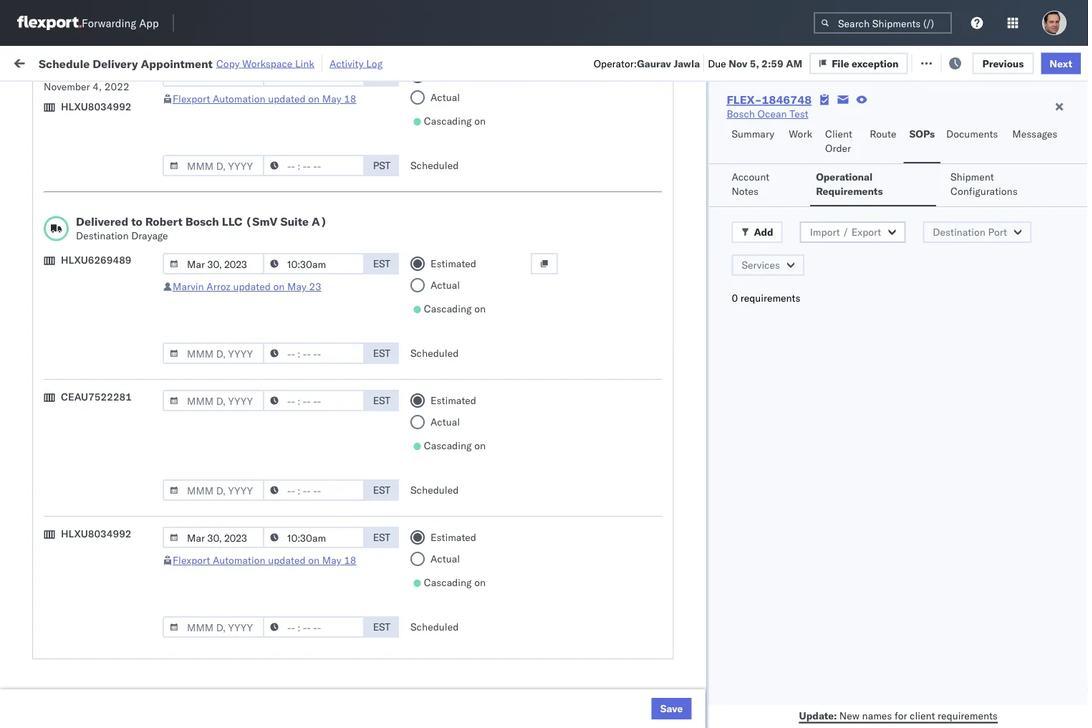 Task type: vqa. For each thing, say whether or not it's contained in the screenshot.
Snooze
yes



Task type: locate. For each thing, give the bounding box(es) containing it.
1 vertical spatial upload
[[33, 546, 66, 558]]

-- : -- -- text field up snoozed
[[263, 65, 365, 87]]

confirm delivery down confirm pickup from rotterdam, netherlands
[[33, 679, 109, 692]]

shipment
[[951, 171, 994, 183]]

0 vertical spatial mmm d, yyyy text field
[[163, 253, 264, 274]]

flex-1846748 up import / export
[[791, 207, 866, 219]]

1 vertical spatial dec
[[297, 364, 316, 377]]

2 vertical spatial dec
[[298, 396, 317, 408]]

1 schedule pickup from los angeles, ca link from the top
[[33, 135, 204, 164]]

cascading for ceau7522281
[[424, 439, 472, 452]]

my work
[[14, 52, 78, 72]]

0 vertical spatial clearance
[[111, 262, 157, 274]]

delivery down confirm pickup from los angeles, ca
[[72, 395, 109, 408]]

0 vertical spatial confirm delivery
[[33, 395, 109, 408]]

1 schedule pickup from rotterdam, netherlands link from the top
[[33, 482, 204, 511]]

1 vertical spatial netherlands
[[33, 623, 89, 636]]

ocean fcl for 8:30 pm est, jan 30, 2023
[[439, 617, 489, 629]]

confirm inside confirm pickup from los angeles, ca
[[33, 357, 70, 369]]

0 horizontal spatial vandelay
[[532, 522, 573, 535]]

0 vertical spatial pst
[[373, 70, 391, 82]]

1 vertical spatial confirm delivery
[[33, 679, 109, 692]]

0 vertical spatial for
[[136, 89, 148, 100]]

3 ceau7522281, hlxu6269489, hlxu80349 from the top
[[883, 206, 1089, 219]]

destination inside the delivered to robert bosch llc (smv suite a) destination drayage
[[76, 229, 129, 242]]

cascading for hlxu8034992
[[424, 576, 472, 589]]

nov for schedule pickup from los angeles, ca link for third schedule pickup from los angeles, ca button from the top
[[299, 238, 317, 251]]

est, up 9:00 am est, dec 24, 2022 on the bottom left of page
[[273, 364, 295, 377]]

account notes button
[[726, 164, 802, 206]]

3 ocean fcl from the top
[[439, 333, 489, 345]]

2 11:30 from the top
[[231, 554, 259, 566]]

1 upload customs clearance documents from the top
[[33, 262, 157, 289]]

1 confirm from the top
[[33, 357, 70, 369]]

ceau7522281, up destination port
[[883, 206, 957, 219]]

schedule pickup from rotterdam, netherlands button for 8:30 pm est, jan 30, 2023
[[33, 608, 204, 638]]

from for schedule pickup from los angeles, ca link for 1st schedule pickup from los angeles, ca button from the bottom
[[111, 514, 132, 527]]

nov for schedule pickup from los angeles, ca link corresponding to sixth schedule pickup from los angeles, ca button from the bottom
[[299, 144, 317, 156]]

from for third schedule pickup from los angeles, ca button from the bottom of the page schedule pickup from los angeles, ca link
[[111, 293, 132, 306]]

numbers inside mbl/mawb numbers button
[[1028, 117, 1064, 128]]

cascading on for ceau7522281
[[424, 439, 486, 452]]

from for confirm pickup from los angeles, ca link
[[106, 357, 127, 369]]

0 horizontal spatial requirements
[[741, 292, 801, 304]]

for left the work, at left
[[136, 89, 148, 100]]

1 vertical spatial may
[[287, 280, 307, 293]]

2 2:00 from the top
[[231, 648, 253, 661]]

schedule delivery appointment button up hlxu6269489
[[33, 205, 176, 221]]

1 vertical spatial 8:30
[[231, 680, 253, 692]]

0 vertical spatial upload customs clearance documents
[[33, 262, 157, 289]]

1 horizontal spatial destination
[[933, 226, 986, 238]]

test123456 up port
[[976, 207, 1037, 219]]

pst
[[373, 70, 391, 82], [373, 159, 391, 172]]

8 fcl from the top
[[471, 491, 489, 503]]

1 vertical spatial upload customs clearance documents
[[33, 546, 157, 573]]

ocean fcl for 8:30 am est, feb 3, 2023
[[439, 680, 489, 692]]

3 scheduled from the top
[[411, 484, 459, 496]]

flexport for est
[[173, 554, 210, 567]]

flex-1846748 for upload customs clearance documents button
[[791, 270, 866, 282]]

automation for pst
[[213, 92, 266, 105]]

0 vertical spatial upload
[[33, 262, 66, 274]]

2:00 for 2:00 am est, nov 9, 2022
[[231, 270, 253, 282]]

2 hlxu6269489, from the top
[[959, 175, 1032, 187]]

-
[[739, 459, 745, 472], [739, 491, 745, 503], [739, 554, 745, 566], [739, 585, 745, 598], [739, 617, 745, 629], [739, 648, 745, 661], [739, 680, 745, 692], [739, 711, 745, 724]]

confirm delivery link down confirm pickup from los angeles, ca
[[33, 395, 109, 409]]

2 vertical spatial test123456
[[976, 238, 1037, 251]]

bosch inside the delivered to robert bosch llc (smv suite a) destination drayage
[[185, 214, 219, 229]]

1 11:30 from the top
[[231, 491, 259, 503]]

1 vertical spatial import
[[810, 226, 840, 238]]

actual for ceau7522281
[[431, 416, 460, 428]]

0 vertical spatial feb
[[298, 648, 316, 661]]

0 vertical spatial import
[[121, 56, 153, 68]]

18
[[344, 92, 357, 105], [344, 554, 357, 567]]

port
[[989, 226, 1008, 238]]

1846748 up 1889466
[[822, 270, 866, 282]]

1 vertical spatial pst
[[373, 159, 391, 172]]

confirm
[[33, 357, 70, 369], [33, 395, 70, 408], [33, 640, 70, 653], [33, 679, 70, 692]]

2:00 up 8:30 am est, feb 3, 2023
[[231, 648, 253, 661]]

bosch ocean test
[[727, 107, 809, 120], [625, 144, 707, 156], [625, 175, 707, 188], [625, 207, 707, 219], [532, 238, 614, 251], [625, 238, 707, 251], [532, 270, 614, 282], [625, 270, 707, 282], [625, 301, 707, 314], [625, 333, 707, 345], [532, 364, 614, 377], [625, 364, 707, 377], [625, 396, 707, 408]]

delivery for 4th schedule delivery appointment link from the bottom
[[78, 206, 115, 219]]

delivery left to
[[78, 206, 115, 219]]

2023 for 8:30 am est, feb 3, 2023
[[330, 680, 355, 692]]

test
[[790, 107, 809, 120], [688, 144, 707, 156], [688, 175, 707, 188], [688, 207, 707, 219], [595, 238, 614, 251], [688, 238, 707, 251], [595, 270, 614, 282], [688, 270, 707, 282], [688, 301, 707, 314], [688, 333, 707, 345], [595, 364, 614, 377], [688, 364, 707, 377], [688, 396, 707, 408], [669, 427, 688, 440], [677, 459, 696, 472], [677, 491, 696, 503], [677, 554, 696, 566], [677, 585, 696, 598], [677, 617, 696, 629], [677, 648, 696, 661], [677, 680, 696, 692], [677, 711, 696, 724]]

2 integration from the top
[[625, 491, 674, 503]]

numbers inside container numbers
[[883, 123, 918, 134]]

: for status
[[103, 89, 105, 100]]

dec down 2:59 am est, dec 14, 2022
[[297, 364, 316, 377]]

ocean fcl for 7:00 pm est, dec 23, 2022
[[439, 364, 489, 377]]

vandelay for vandelay
[[532, 522, 573, 535]]

1 vertical spatial 11:30
[[231, 554, 259, 566]]

6 mmm d, yyyy text field from the top
[[163, 527, 264, 548]]

0 vertical spatial 23,
[[318, 364, 334, 377]]

5 hlxu6269489, from the top
[[959, 269, 1032, 282]]

7 resize handle column header from the left
[[859, 111, 876, 728]]

0 vertical spatial confirm delivery button
[[33, 395, 109, 410]]

2:59 left suite on the top of the page
[[231, 207, 253, 219]]

1 feb from the top
[[298, 648, 316, 661]]

1 hlxu6269489, from the top
[[959, 143, 1032, 156]]

1 vertical spatial 3,
[[318, 680, 327, 692]]

operational requirements
[[816, 171, 883, 197]]

1 vertical spatial hlxu8034992
[[61, 527, 132, 540]]

feb for 8:30 am est, feb 3, 2023
[[298, 680, 316, 692]]

18 for est
[[344, 554, 357, 567]]

import / export button
[[800, 221, 906, 243]]

4 hlxu80349 from the top
[[1035, 238, 1089, 250]]

1 vertical spatial confirm delivery link
[[33, 678, 109, 693]]

import up ready
[[121, 56, 153, 68]]

work right flex
[[789, 128, 813, 140]]

est, left 23
[[274, 270, 295, 282]]

schedule pickup from los angeles, ca for third schedule pickup from los angeles, ca button from the bottom of the page
[[33, 293, 193, 320]]

updated for hlxu6269489
[[233, 280, 271, 293]]

0 vertical spatial dec
[[298, 333, 317, 345]]

schedule pickup from los angeles, ca link for 1st schedule pickup from los angeles, ca button from the bottom
[[33, 513, 204, 542]]

fcl for 2:00 am est, nov 9, 2022
[[471, 270, 489, 282]]

7 lagerfeld from the top
[[769, 680, 811, 692]]

2 : from the left
[[330, 89, 332, 100]]

summary button
[[726, 121, 783, 163]]

ceau7522281,
[[883, 143, 957, 156], [883, 175, 957, 187], [883, 206, 957, 219], [883, 238, 957, 250], [883, 269, 957, 282]]

2 automation from the top
[[213, 554, 266, 567]]

0 vertical spatial -- : -- -- text field
[[263, 479, 365, 501]]

2:59 am edt, nov 5, 2022 down suite on the top of the page
[[231, 238, 357, 251]]

1 vertical spatial mmm d, yyyy text field
[[163, 616, 264, 638]]

0 horizontal spatial for
[[136, 89, 148, 100]]

flexport automation updated on may 18
[[173, 92, 357, 105], [173, 554, 357, 567]]

nov up a)
[[299, 175, 317, 188]]

schedule delivery appointment link
[[33, 205, 176, 220], [33, 331, 176, 346], [33, 458, 176, 472], [33, 584, 176, 598]]

1 2:00 from the top
[[231, 270, 253, 282]]

2:00 right "arroz"
[[231, 270, 253, 282]]

2 schedule pickup from los angeles, ca link from the top
[[33, 167, 204, 195]]

14 fcl from the top
[[471, 680, 489, 692]]

flexport automation updated on may 18 for est
[[173, 554, 357, 567]]

confirm pickup from rotterdam, netherlands
[[33, 640, 180, 667]]

MMM D, YYYY text field
[[163, 65, 264, 87], [163, 155, 264, 176], [163, 343, 264, 364], [163, 390, 264, 411], [163, 479, 264, 501], [163, 527, 264, 548]]

1 vertical spatial work
[[789, 128, 813, 140]]

resize handle column header
[[205, 111, 222, 728], [364, 111, 381, 728], [414, 111, 431, 728], [507, 111, 525, 728], [601, 111, 618, 728], [744, 111, 761, 728], [859, 111, 876, 728], [952, 111, 969, 728], [1063, 111, 1080, 728]]

24,
[[319, 396, 335, 408]]

confirm delivery down confirm pickup from los angeles, ca
[[33, 395, 109, 408]]

-- : -- -- text field up 28,
[[263, 527, 365, 548]]

flexport automation updated on may 18 button down 2:59 am est, jan 25, 2023
[[173, 554, 357, 567]]

am right 9:00
[[255, 396, 272, 408]]

marvin arroz updated on may 23
[[173, 280, 322, 293]]

1 vertical spatial 23,
[[322, 491, 337, 503]]

2 confirm delivery from the top
[[33, 679, 109, 692]]

0 vertical spatial flexport automation updated on may 18 button
[[173, 92, 357, 105]]

4 cascading on from the top
[[424, 576, 486, 589]]

confirm delivery for first confirm delivery link from the bottom
[[33, 679, 109, 692]]

-- : -- -- text field up 25, at the left bottom
[[263, 479, 365, 501]]

1 horizontal spatial work
[[789, 128, 813, 140]]

1 vertical spatial automation
[[213, 554, 266, 567]]

numbers for mbl/mawb numbers
[[1028, 117, 1064, 128]]

2 cascading from the top
[[424, 302, 472, 315]]

9 fcl from the top
[[471, 522, 489, 535]]

jan
[[303, 491, 319, 503], [298, 522, 314, 535], [303, 554, 319, 566], [297, 617, 313, 629]]

feb for 2:00 am est, feb 3, 2023
[[298, 648, 316, 661]]

feb down the 2:00 am est, feb 3, 2023
[[298, 680, 316, 692]]

schedule delivery appointment button
[[33, 205, 176, 221], [33, 331, 176, 347], [33, 458, 176, 473], [33, 584, 176, 599]]

shipment configurations button
[[945, 164, 1066, 206]]

0 vertical spatial flexport
[[173, 92, 210, 105]]

0 vertical spatial rotterdam,
[[135, 483, 186, 495]]

pickup
[[78, 136, 109, 148], [78, 167, 109, 180], [78, 230, 109, 243], [78, 293, 109, 306], [72, 357, 103, 369], [78, 420, 109, 432], [78, 483, 109, 495], [78, 514, 109, 527], [78, 609, 109, 621], [72, 640, 103, 653]]

Search Work text field
[[607, 51, 763, 73]]

0 vertical spatial test123456
[[976, 175, 1037, 188]]

1 mmm d, yyyy text field from the top
[[163, 253, 264, 274]]

delivery down the ceau7522281
[[78, 458, 115, 471]]

destination down 'delivered'
[[76, 229, 129, 242]]

batch
[[1009, 56, 1037, 68]]

schedule pickup from rotterdam, netherlands button
[[33, 482, 204, 512], [33, 608, 204, 638]]

3, down the 2:00 am est, feb 3, 2023
[[318, 680, 327, 692]]

status : ready for work, blocked, in progress
[[77, 89, 259, 100]]

3 integration from the top
[[625, 554, 674, 566]]

2023 down '30,'
[[330, 648, 355, 661]]

5 integration test account - karl lagerfeld from the top
[[625, 617, 811, 629]]

add
[[754, 226, 774, 238]]

from for "schedule pickup from rotterdam, netherlands" link related to 8:30 pm est, jan 30, 2023
[[111, 609, 132, 621]]

: for snoozed
[[330, 89, 332, 100]]

2 cascading on from the top
[[424, 302, 486, 315]]

-- : -- -- text field up the 2:00 am est, feb 3, 2023
[[263, 616, 365, 638]]

1 vertical spatial confirm delivery button
[[33, 678, 109, 694]]

0 vertical spatial 11:30
[[231, 491, 259, 503]]

flex-1846748
[[727, 92, 812, 107], [791, 144, 866, 156], [791, 175, 866, 188], [791, 207, 866, 219], [791, 238, 866, 251], [791, 270, 866, 282]]

est, for 11:30 pm est, jan 28, 2023
[[279, 554, 301, 566]]

8:30 down the 2:00 am est, feb 3, 2023
[[231, 680, 253, 692]]

-- : -- -- text field up 23
[[263, 253, 365, 274]]

3 -- : -- -- text field from the top
[[263, 253, 365, 274]]

1 vertical spatial for
[[895, 709, 908, 722]]

for for ready
[[136, 89, 148, 100]]

1 vertical spatial -- : -- -- text field
[[263, 527, 365, 548]]

2023 right '30,'
[[334, 617, 359, 629]]

3 ca from the top
[[33, 245, 47, 257]]

rotterdam, inside confirm pickup from rotterdam, netherlands
[[129, 640, 180, 653]]

4 mmm d, yyyy text field from the top
[[163, 390, 264, 411]]

2 vertical spatial updated
[[268, 554, 306, 567]]

ca for sixth schedule pickup from los angeles, ca button from the bottom
[[33, 150, 47, 163]]

messages button
[[1007, 121, 1066, 163]]

1 vertical spatial clearance
[[111, 546, 157, 558]]

1 horizontal spatial :
[[330, 89, 332, 100]]

confirm inside confirm pickup from rotterdam, netherlands
[[33, 640, 70, 653]]

0 vertical spatial automation
[[213, 92, 266, 105]]

-- : -- -- text field
[[263, 479, 365, 501], [263, 527, 365, 548]]

test123456 down "messages" button
[[976, 175, 1037, 188]]

2 schedule pickup from los angeles, ca from the top
[[33, 167, 193, 194]]

1 horizontal spatial for
[[895, 709, 908, 722]]

0 vertical spatial customs
[[68, 262, 108, 274]]

am right "arroz"
[[255, 270, 272, 282]]

est, for 2:00 am est, nov 9, 2022
[[274, 270, 295, 282]]

7 integration from the top
[[625, 680, 674, 692]]

forwarding app
[[82, 16, 159, 30]]

confirm delivery link down confirm pickup from rotterdam, netherlands
[[33, 678, 109, 693]]

: left 'no'
[[330, 89, 332, 100]]

ca for 5th schedule pickup from los angeles, ca button from the bottom of the page
[[33, 182, 47, 194]]

2 vertical spatial may
[[322, 554, 342, 567]]

pm down 2:59 am est, jan 25, 2023
[[261, 554, 277, 566]]

2 -- : -- -- text field from the top
[[263, 155, 365, 176]]

flex-
[[727, 92, 762, 107], [791, 144, 822, 156], [791, 175, 822, 188], [791, 207, 822, 219], [791, 238, 822, 251], [791, 270, 822, 282], [791, 301, 822, 314], [791, 711, 822, 724]]

-- : -- -- text field up 7:00 pm est, dec 23, 2022 at the left
[[263, 343, 365, 364]]

file exception
[[844, 56, 911, 68], [832, 57, 899, 69]]

numbers
[[1028, 117, 1064, 128], [883, 123, 918, 134]]

1 flexport automation updated on may 18 button from the top
[[173, 92, 357, 105]]

18 right 28,
[[344, 554, 357, 567]]

5, up a)
[[320, 175, 329, 188]]

0 vertical spatial 18
[[344, 92, 357, 105]]

schedule pickup from rotterdam, netherlands link
[[33, 482, 204, 511], [33, 608, 204, 637]]

-- : -- -- text field up a)
[[263, 155, 365, 176]]

2 est from the top
[[373, 347, 391, 359]]

dec for 24,
[[298, 396, 317, 408]]

0 vertical spatial 3,
[[318, 648, 327, 661]]

dec left 24, at the left bottom
[[298, 396, 317, 408]]

flexport automation updated on may 18 for pst
[[173, 92, 357, 105]]

2:59 down llc
[[231, 238, 253, 251]]

ocean fcl for 11:30 pm est, jan 28, 2023
[[439, 554, 489, 566]]

test123456
[[976, 175, 1037, 188], [976, 207, 1037, 219], [976, 238, 1037, 251]]

-- : -- -- text field down 7:00 pm est, dec 23, 2022 at the left
[[263, 390, 365, 411]]

may for hlxu6269489
[[287, 280, 307, 293]]

jan for 30,
[[297, 617, 313, 629]]

llc
[[222, 214, 243, 229]]

2 flexport automation updated on may 18 from the top
[[173, 554, 357, 567]]

1 flexport from the top
[[173, 92, 210, 105]]

flex-1846748 for sixth schedule pickup from los angeles, ca button from the bottom
[[791, 144, 866, 156]]

hlxu6269489, down mbl/mawb at the right of the page
[[959, 143, 1032, 156]]

est, down "11:30 pm est, jan 23, 2023"
[[274, 522, 295, 535]]

8 ocean fcl from the top
[[439, 491, 489, 503]]

progress
[[224, 89, 259, 100]]

1 vertical spatial schedule pickup from rotterdam, netherlands link
[[33, 608, 204, 637]]

8:30 for 8:30 pm est, jan 30, 2023
[[231, 617, 253, 629]]

2 lagerfeld from the top
[[769, 491, 811, 503]]

23, up 25, at the left bottom
[[322, 491, 337, 503]]

jan for 28,
[[303, 554, 319, 566]]

est, up 8:30 am est, feb 3, 2023
[[274, 648, 295, 661]]

1 vandelay from the left
[[532, 522, 573, 535]]

2 confirm delivery link from the top
[[33, 678, 109, 693]]

pm right 7:00
[[255, 364, 271, 377]]

0 horizontal spatial destination
[[76, 229, 129, 242]]

est, down the 2:00 am est, feb 3, 2023
[[274, 680, 295, 692]]

3, for 8:30 am est, feb 3, 2023
[[318, 680, 327, 692]]

0 vertical spatial upload customs clearance documents link
[[33, 261, 204, 290]]

0 horizontal spatial work
[[156, 56, 181, 68]]

0 vertical spatial 8:30
[[231, 617, 253, 629]]

schedule delivery appointment link up hlxu6269489
[[33, 205, 176, 220]]

1 clearance from the top
[[111, 262, 157, 274]]

ca inside confirm pickup from los angeles, ca
[[33, 371, 47, 383]]

1 ocean fcl from the top
[[439, 270, 489, 282]]

pst down 180 on track
[[373, 70, 391, 82]]

11:30 for 11:30 pm est, jan 23, 2023
[[231, 491, 259, 503]]

9 ocean fcl from the top
[[439, 522, 489, 535]]

2:59
[[762, 57, 784, 69], [231, 144, 253, 156], [231, 175, 253, 188], [231, 207, 253, 219], [231, 238, 253, 251], [231, 333, 253, 345], [231, 522, 253, 535]]

0 vertical spatial schedule pickup from rotterdam, netherlands link
[[33, 482, 204, 511]]

0 vertical spatial confirm delivery link
[[33, 395, 109, 409]]

schedule delivery appointment button up confirm pickup from rotterdam, netherlands
[[33, 584, 176, 599]]

5,
[[750, 57, 760, 69], [320, 144, 329, 156], [320, 175, 329, 188], [320, 207, 329, 219], [320, 238, 329, 251]]

import left '/'
[[810, 226, 840, 238]]

confirm for 7:00 pm est, dec 23, 2022
[[33, 357, 70, 369]]

from for schedule pickup from los angeles, ca link for third schedule pickup from los angeles, ca button from the top
[[111, 230, 132, 243]]

netherlands for 2:00 am est, feb 3, 2023
[[33, 655, 89, 667]]

documents button
[[941, 121, 1007, 163]]

account inside button
[[732, 171, 770, 183]]

free
[[66, 66, 86, 78]]

hlxu6269489,
[[959, 143, 1032, 156], [959, 175, 1032, 187], [959, 206, 1032, 219], [959, 238, 1032, 250], [959, 269, 1032, 282]]

5 hlxu80349 from the top
[[1035, 269, 1089, 282]]

2 ca from the top
[[33, 182, 47, 194]]

-- : -- -- text field
[[263, 65, 365, 87], [263, 155, 365, 176], [263, 253, 365, 274], [263, 343, 365, 364], [263, 390, 365, 411], [263, 616, 365, 638]]

summary
[[732, 128, 775, 140]]

ceau7522281, hlxu6269489, hlxu80349 down destination port button
[[883, 269, 1089, 282]]

1 vertical spatial rotterdam,
[[135, 609, 186, 621]]

(0)
[[248, 56, 267, 68]]

jan left 25, at the left bottom
[[298, 522, 314, 535]]

ceau7522281, hlxu6269489, hlxu80349 down configurations
[[883, 238, 1089, 250]]

confirm delivery button
[[33, 395, 109, 410], [33, 678, 109, 694]]

schedule pickup from los angeles, ca for sixth schedule pickup from los angeles, ca button from the bottom
[[33, 136, 193, 163]]

schedule
[[39, 56, 90, 70], [33, 136, 75, 148], [33, 167, 75, 180], [33, 206, 75, 219], [33, 230, 75, 243], [33, 293, 75, 306], [33, 332, 75, 345], [33, 420, 75, 432], [33, 458, 75, 471], [33, 483, 75, 495], [33, 514, 75, 527], [33, 584, 75, 597], [33, 609, 75, 621]]

edt,
[[274, 144, 296, 156], [274, 175, 296, 188], [274, 207, 296, 219], [274, 238, 296, 251]]

scheduled
[[411, 159, 459, 172], [411, 347, 459, 359], [411, 484, 459, 496], [411, 621, 459, 633]]

actual
[[431, 91, 460, 104], [431, 279, 460, 291], [431, 416, 460, 428], [431, 553, 460, 565]]

from
[[111, 136, 132, 148], [111, 167, 132, 180], [111, 230, 132, 243], [111, 293, 132, 306], [106, 357, 127, 369], [111, 420, 132, 432], [111, 483, 132, 495], [111, 514, 132, 527], [111, 609, 132, 621], [106, 640, 127, 653]]

0 vertical spatial 2:00
[[231, 270, 253, 282]]

save button
[[652, 698, 692, 720]]

sops
[[910, 128, 935, 140]]

operator:
[[594, 57, 637, 69]]

delivery up confirm pickup from rotterdam, netherlands
[[78, 584, 115, 597]]

11 fcl from the top
[[471, 585, 489, 598]]

destination left port
[[933, 226, 986, 238]]

est, for 2:59 am est, dec 14, 2022
[[274, 333, 295, 345]]

0 horizontal spatial import
[[121, 56, 153, 68]]

schedule delivery appointment down the ceau7522281
[[33, 458, 176, 471]]

import work
[[121, 56, 181, 68]]

2 flexport from the top
[[173, 554, 210, 567]]

1 vertical spatial flexport automation updated on may 18 button
[[173, 554, 357, 567]]

shipment configurations
[[951, 171, 1018, 197]]

client order button
[[820, 121, 864, 163]]

scheduled for ceau7522281
[[411, 484, 459, 496]]

0 vertical spatial schedule pickup from rotterdam, netherlands button
[[33, 482, 204, 512]]

9,
[[319, 270, 328, 282]]

ceau7522281, hlxu6269489, hlxu80349 down "documents" button
[[883, 175, 1089, 187]]

for left client in the bottom of the page
[[895, 709, 908, 722]]

est, down 2:59 am est, jan 25, 2023
[[279, 554, 301, 566]]

0 vertical spatial requirements
[[741, 292, 801, 304]]

import work button
[[121, 56, 181, 68]]

0 vertical spatial hlxu8034992
[[61, 100, 132, 113]]

3 mmm d, yyyy text field from the top
[[163, 343, 264, 364]]

1 vertical spatial test123456
[[976, 207, 1037, 219]]

689
[[279, 56, 297, 68]]

suite
[[281, 214, 309, 229]]

2 vertical spatial netherlands
[[33, 655, 89, 667]]

at
[[300, 56, 309, 68]]

10 ocean fcl from the top
[[439, 554, 489, 566]]

names
[[863, 709, 893, 722]]

2 confirm from the top
[[33, 395, 70, 408]]

1 horizontal spatial vandelay
[[625, 522, 666, 535]]

3 schedule pickup from los angeles, ca from the top
[[33, 230, 193, 257]]

jan up 25, at the left bottom
[[303, 491, 319, 503]]

2 18 from the top
[[344, 554, 357, 567]]

ceau7522281, hlxu6269489, hlxu80349
[[883, 143, 1089, 156], [883, 175, 1089, 187], [883, 206, 1089, 219], [883, 238, 1089, 250], [883, 269, 1089, 282]]

ca for confirm pickup from los angeles, ca button
[[33, 371, 47, 383]]

from inside confirm pickup from los angeles, ca
[[106, 357, 127, 369]]

1 horizontal spatial import
[[810, 226, 840, 238]]

ocean fcl for 2:00 am est, feb 3, 2023
[[439, 648, 489, 661]]

2 clearance from the top
[[111, 546, 157, 558]]

0 horizontal spatial numbers
[[883, 123, 918, 134]]

schedule delivery appointment up confirm pickup from los angeles, ca
[[33, 332, 176, 345]]

bosch ocean test link
[[727, 107, 809, 121]]

hlxu6269489, down port
[[959, 269, 1032, 282]]

8:30 for 8:30 am est, feb 3, 2023
[[231, 680, 253, 692]]

documents inside "documents" button
[[947, 128, 999, 140]]

pickup inside confirm pickup from rotterdam, netherlands
[[72, 640, 103, 653]]

pm up the 2:00 am est, feb 3, 2023
[[255, 617, 271, 629]]

snoozed : no
[[296, 89, 347, 100]]

hlxu6269489
[[61, 254, 132, 266]]

1 vertical spatial flexport automation updated on may 18
[[173, 554, 357, 567]]

confirm delivery link
[[33, 395, 109, 409], [33, 678, 109, 693]]

2 confirm delivery button from the top
[[33, 678, 109, 694]]

1 test123456 from the top
[[976, 175, 1037, 188]]

requirements
[[741, 292, 801, 304], [938, 709, 998, 722]]

11:30 up 2:59 am est, jan 25, 2023
[[231, 491, 259, 503]]

schedule pickup from los angeles, ca for 5th schedule pickup from los angeles, ca button from the bottom of the page
[[33, 167, 193, 194]]

pm for 11:30 pm est, jan 28, 2023
[[261, 554, 277, 566]]

am right llc
[[255, 207, 272, 219]]

schedule pickup from los angeles, ca link for third schedule pickup from los angeles, ca button from the bottom of the page
[[33, 293, 204, 321]]

1 -- : -- -- text field from the top
[[263, 479, 365, 501]]

due nov 5, 2:59 am
[[708, 57, 803, 69]]

may left 23
[[287, 280, 307, 293]]

schedule pickup from los angeles, ca link for sixth schedule pickup from los angeles, ca button from the bottom
[[33, 135, 204, 164]]

0 vertical spatial netherlands
[[33, 497, 89, 510]]

schedule pickup from rotterdam, netherlands link for 8:30 pm est, jan 30, 2023
[[33, 608, 204, 637]]

risk
[[312, 56, 328, 68]]

0 vertical spatial flexport automation updated on may 18
[[173, 92, 357, 105]]

1 vertical spatial updated
[[233, 280, 271, 293]]

cascading for hlxu6269489
[[424, 302, 472, 315]]

nov for schedule pickup from los angeles, ca link for 5th schedule pickup from los angeles, ca button from the bottom of the page
[[299, 175, 317, 188]]

23, up 24, at the left bottom
[[318, 364, 334, 377]]

1 automation from the top
[[213, 92, 266, 105]]

ceau7522281, right export
[[883, 238, 957, 250]]

jan for 23,
[[303, 491, 319, 503]]

flex- up flex-1889466
[[791, 270, 822, 282]]

netherlands inside confirm pickup from rotterdam, netherlands
[[33, 655, 89, 667]]

2:00 am est, feb 3, 2023
[[231, 648, 355, 661]]

clearance
[[111, 262, 157, 274], [111, 546, 157, 558]]

netherlands for 11:30 pm est, jan 23, 2023
[[33, 497, 89, 510]]

1 mmm d, yyyy text field from the top
[[163, 65, 264, 87]]

est, up 7:00 pm est, dec 23, 2022 at the left
[[274, 333, 295, 345]]

flex-1889466
[[791, 301, 866, 314]]

ceau7522281, down destination port
[[883, 269, 957, 282]]

1 vertical spatial schedule pickup from rotterdam, netherlands button
[[33, 608, 204, 638]]

1 vertical spatial feb
[[298, 680, 316, 692]]

2023 right 28,
[[340, 554, 365, 566]]

import inside button
[[810, 226, 840, 238]]

container numbers button
[[876, 108, 955, 134]]

1 vertical spatial customs
[[68, 546, 108, 558]]

MMM D, YYYY text field
[[163, 253, 264, 274], [163, 616, 264, 638]]

hlxu80349
[[1035, 143, 1089, 156], [1035, 175, 1089, 187], [1035, 206, 1089, 219], [1035, 238, 1089, 250], [1035, 269, 1089, 282]]

delivery
[[93, 56, 138, 70], [78, 206, 115, 219], [78, 332, 115, 345], [72, 395, 109, 408], [78, 458, 115, 471], [78, 584, 115, 597], [72, 679, 109, 692]]

2 karl from the top
[[748, 491, 766, 503]]

1 vertical spatial documents
[[33, 276, 85, 289]]

0 vertical spatial documents
[[947, 128, 999, 140]]

1 3, from the top
[[318, 648, 327, 661]]

2022 inside last free day: november 4, 2022
[[105, 80, 129, 93]]

link
[[295, 57, 315, 70]]

est, for 8:30 am est, feb 3, 2023
[[274, 680, 295, 692]]

1 vertical spatial requirements
[[938, 709, 998, 722]]

ca for 1st schedule pickup from los angeles, ca button from the bottom
[[33, 529, 47, 541]]

customs
[[68, 262, 108, 274], [68, 546, 108, 558]]

1 vertical spatial schedule pickup from rotterdam, netherlands
[[33, 609, 186, 636]]

2 3, from the top
[[318, 680, 327, 692]]

delivery down confirm pickup from rotterdam, netherlands
[[72, 679, 109, 692]]

schedule delivery appointment link down the ceau7522281
[[33, 458, 176, 472]]

23, for 2023
[[322, 491, 337, 503]]

rotterdam, for 11:30 pm est, jan 23, 2023
[[135, 483, 186, 495]]

2:59 up 7:00
[[231, 333, 253, 345]]

0
[[732, 292, 738, 304]]

1846748
[[762, 92, 812, 107], [822, 144, 866, 156], [822, 175, 866, 188], [822, 207, 866, 219], [822, 238, 866, 251], [822, 270, 866, 282]]

4 ocean fcl from the top
[[439, 364, 489, 377]]

14 ocean fcl from the top
[[439, 680, 489, 692]]

1 vertical spatial 2:00
[[231, 648, 253, 661]]

2 vertical spatial rotterdam,
[[129, 640, 180, 653]]

4 - from the top
[[739, 585, 745, 598]]

1 vertical spatial upload customs clearance documents link
[[33, 545, 204, 574]]

schedule delivery appointment up hlxu6269489
[[33, 206, 176, 219]]

schedule delivery appointment copy workspace link
[[39, 56, 315, 70]]

dec for 23,
[[297, 364, 316, 377]]

confirm delivery button down confirm pickup from los angeles, ca
[[33, 395, 109, 410]]

2:59 am edt, nov 5, 2022 up suite on the top of the page
[[231, 175, 357, 188]]

destination inside button
[[933, 226, 986, 238]]

0 vertical spatial may
[[322, 92, 342, 105]]

from inside confirm pickup from rotterdam, netherlands
[[106, 640, 127, 653]]

5, down a)
[[320, 238, 329, 251]]

2023 up 2:59 am est, jan 25, 2023
[[340, 491, 365, 503]]

2 flexport automation updated on may 18 button from the top
[[173, 554, 357, 567]]

0 horizontal spatial :
[[103, 89, 105, 100]]

0 vertical spatial schedule pickup from rotterdam, netherlands
[[33, 483, 186, 510]]

4 est from the top
[[373, 484, 391, 496]]

1 vertical spatial flexport
[[173, 554, 210, 567]]

flex- down 'services' button
[[791, 301, 822, 314]]

1 vertical spatial 18
[[344, 554, 357, 567]]

1846748 up import / export
[[822, 207, 866, 219]]

schedule pickup from los angeles, ca link for second schedule pickup from los angeles, ca button from the bottom
[[33, 419, 204, 448]]

ocean fcl for 9:00 am est, dec 24, 2022
[[439, 396, 489, 408]]

1 horizontal spatial numbers
[[1028, 117, 1064, 128]]

6 schedule pickup from los angeles, ca button from the top
[[33, 513, 204, 544]]

filtered by:
[[14, 88, 66, 100]]

4 hlxu6269489, from the top
[[959, 238, 1032, 250]]

automation down 2:59 am est, jan 25, 2023
[[213, 554, 266, 567]]

delivery up confirm pickup from los angeles, ca
[[78, 332, 115, 345]]

delivery for first confirm delivery link from the bottom
[[72, 679, 109, 692]]

confirm for 2:00 am est, feb 3, 2023
[[33, 640, 70, 653]]

flexport automation updated on may 18 down 2:59 am est, jan 25, 2023
[[173, 554, 357, 567]]

container numbers
[[883, 111, 921, 134]]

1 horizontal spatial requirements
[[938, 709, 998, 722]]

1 fcl from the top
[[471, 270, 489, 282]]



Task type: describe. For each thing, give the bounding box(es) containing it.
in
[[213, 89, 221, 100]]

update:
[[799, 709, 837, 722]]

am up (smv in the top of the page
[[255, 175, 272, 188]]

ca for third schedule pickup from los angeles, ca button from the top
[[33, 245, 47, 257]]

work
[[41, 52, 78, 72]]

from for confirm pickup from rotterdam, netherlands link
[[106, 640, 127, 653]]

1846748 down requirements
[[822, 238, 866, 251]]

flex id button
[[761, 114, 861, 128]]

7 integration test account - karl lagerfeld from the top
[[625, 680, 811, 692]]

cascading on for hlxu6269489
[[424, 302, 486, 315]]

2 upload from the top
[[33, 546, 66, 558]]

2 upload customs clearance documents link from the top
[[33, 545, 204, 574]]

2:59 up flex-1846748 link
[[762, 57, 784, 69]]

clearance inside button
[[111, 262, 157, 274]]

18 for pst
[[344, 92, 357, 105]]

2 ceau7522281, from the top
[[883, 175, 957, 187]]

ocean fcl for 2:59 am est, dec 14, 2022
[[439, 333, 489, 345]]

1 ceau7522281, hlxu6269489, hlxu80349 from the top
[[883, 143, 1089, 156]]

pm for 11:30 pm est, jan 23, 2023
[[261, 491, 277, 503]]

11:30 pm est, jan 23, 2023
[[231, 491, 365, 503]]

4 -- : -- -- text field from the top
[[263, 343, 365, 364]]

1 pst from the top
[[373, 70, 391, 82]]

1 confirm delivery button from the top
[[33, 395, 109, 410]]

confirm pickup from los angeles, ca button
[[33, 356, 204, 386]]

from for "schedule pickup from rotterdam, netherlands" link related to 11:30 pm est, jan 23, 2023
[[111, 483, 132, 495]]

5 karl from the top
[[748, 617, 766, 629]]

1 karl from the top
[[748, 459, 766, 472]]

fcl for 2:59 am est, jan 25, 2023
[[471, 522, 489, 535]]

bookings test consignee
[[625, 427, 739, 440]]

2 ocean fcl from the top
[[439, 301, 489, 314]]

4 schedule delivery appointment button from the top
[[33, 584, 176, 599]]

services
[[742, 259, 780, 271]]

am up 7:00 pm est, dec 23, 2022 at the left
[[255, 333, 272, 345]]

customs inside button
[[68, 262, 108, 274]]

to
[[131, 214, 142, 229]]

2 upload customs clearance documents from the top
[[33, 546, 157, 573]]

confirm for 9:00 am est, dec 24, 2022
[[33, 395, 70, 408]]

numbers for container numbers
[[883, 123, 918, 134]]

from for schedule pickup from los angeles, ca link corresponding to sixth schedule pickup from los angeles, ca button from the bottom
[[111, 136, 132, 148]]

flex-1846748 for 5th schedule pickup from los angeles, ca button from the bottom of the page
[[791, 175, 866, 188]]

2 pst from the top
[[373, 159, 391, 172]]

jan for 25,
[[298, 522, 314, 535]]

1 upload customs clearance documents link from the top
[[33, 261, 204, 290]]

mode
[[439, 117, 461, 128]]

netherlands for 8:30 pm est, jan 30, 2023
[[33, 623, 89, 636]]

message
[[208, 56, 248, 68]]

update: new names for client requirements
[[799, 709, 998, 722]]

confirm pickup from rotterdam, netherlands link
[[33, 640, 204, 668]]

account notes
[[732, 171, 770, 197]]

25,
[[316, 522, 332, 535]]

7:00
[[231, 364, 253, 377]]

angeles, inside confirm pickup from los angeles, ca
[[148, 357, 187, 369]]

9:00
[[231, 396, 253, 408]]

5 ceau7522281, from the top
[[883, 269, 957, 282]]

schedule pickup from rotterdam, netherlands button for 11:30 pm est, jan 23, 2023
[[33, 482, 204, 512]]

mbl/mawb numbers
[[976, 117, 1064, 128]]

upload inside upload customs clearance documents button
[[33, 262, 66, 274]]

2:59 up 11:30 pm est, jan 28, 2023
[[231, 522, 253, 535]]

services button
[[732, 254, 805, 276]]

last
[[44, 66, 63, 78]]

delivery for 2nd schedule delivery appointment link from the bottom of the page
[[78, 458, 115, 471]]

2:59 down progress on the left of page
[[231, 144, 253, 156]]

1 cascading from the top
[[424, 115, 472, 127]]

snooze
[[388, 117, 417, 128]]

4 ceau7522281, hlxu6269489, hlxu80349 from the top
[[883, 238, 1089, 250]]

actual for hlxu8034992
[[431, 553, 460, 565]]

flex- up summary
[[727, 92, 762, 107]]

1 schedule delivery appointment from the top
[[33, 206, 176, 219]]

6 ocean fcl from the top
[[439, 427, 489, 440]]

export
[[852, 226, 882, 238]]

pm for 7:00 pm est, dec 23, 2022
[[255, 364, 271, 377]]

1 edt, from the top
[[274, 144, 296, 156]]

8 integration test account - karl lagerfeld from the top
[[625, 711, 811, 724]]

fcl for 7:00 pm est, dec 23, 2022
[[471, 364, 489, 377]]

7 ocean fcl from the top
[[439, 459, 489, 472]]

6 fcl from the top
[[471, 427, 489, 440]]

a)
[[312, 214, 327, 229]]

2 hlxu8034992 from the top
[[61, 527, 132, 540]]

estimated for hlxu8034992
[[431, 531, 477, 544]]

2 2:59 am edt, nov 5, 2022 from the top
[[231, 175, 357, 188]]

schedule pickup from rotterdam, netherlands for 8:30
[[33, 609, 186, 636]]

3 edt, from the top
[[274, 207, 296, 219]]

1 -- : -- -- text field from the top
[[263, 65, 365, 87]]

flexport for pst
[[173, 92, 210, 105]]

import for import / export
[[810, 226, 840, 238]]

1 schedule pickup from los angeles, ca button from the top
[[33, 135, 204, 165]]

my
[[14, 52, 37, 72]]

flex- left '/'
[[791, 238, 822, 251]]

3 hlxu80349 from the top
[[1035, 206, 1089, 219]]

delivery for first schedule delivery appointment link from the bottom of the page
[[78, 584, 115, 597]]

pickup inside confirm pickup from los angeles, ca
[[72, 357, 103, 369]]

5 integration from the top
[[625, 617, 674, 629]]

mmm d, yyyy text field for 1st -- : -- -- text box from the top of the page
[[163, 65, 264, 87]]

bookings
[[625, 427, 667, 440]]

work,
[[150, 89, 173, 100]]

day:
[[89, 66, 109, 78]]

3, for 2:00 am est, feb 3, 2023
[[318, 648, 327, 661]]

1 cascading on from the top
[[424, 115, 486, 127]]

est, for 8:30 pm est, jan 30, 2023
[[273, 617, 295, 629]]

copy
[[216, 57, 240, 70]]

2 test123456 from the top
[[976, 207, 1037, 219]]

id
[[787, 117, 795, 128]]

180 on track
[[345, 56, 403, 68]]

6 karl from the top
[[748, 648, 766, 661]]

1889466
[[822, 301, 866, 314]]

1 schedule delivery appointment link from the top
[[33, 205, 176, 220]]

delivery for 3rd schedule delivery appointment link from the bottom of the page
[[78, 332, 115, 345]]

14,
[[319, 333, 335, 345]]

5 lagerfeld from the top
[[769, 617, 811, 629]]

schedule pickup from los angeles, ca for 1st schedule pickup from los angeles, ca button from the bottom
[[33, 514, 193, 541]]

2023 for 2:59 am est, jan 25, 2023
[[334, 522, 359, 535]]

6 integration test account - karl lagerfeld from the top
[[625, 648, 811, 661]]

ocean fcl for 2:59 am est, jan 25, 2023
[[439, 522, 489, 535]]

estimated for hlxu6269489
[[431, 257, 477, 270]]

workitem
[[16, 117, 53, 128]]

5, right suite on the top of the page
[[320, 207, 329, 219]]

5, for third schedule pickup from los angeles, ca button from the top
[[320, 238, 329, 251]]

copy workspace link button
[[216, 57, 315, 70]]

8 lagerfeld from the top
[[769, 711, 811, 724]]

am down (smv in the top of the page
[[255, 238, 272, 251]]

flexport automation updated on may 18 button for pst
[[173, 92, 357, 105]]

2:59 up llc
[[231, 175, 253, 188]]

save
[[660, 702, 683, 715]]

mmm d, yyyy text field for fourth -- : -- -- text box from the top of the page
[[163, 343, 264, 364]]

est, for 2:59 am est, jan 25, 2023
[[274, 522, 295, 535]]

3 schedule delivery appointment from the top
[[33, 458, 176, 471]]

los inside confirm pickup from los angeles, ca
[[129, 357, 145, 369]]

app
[[139, 16, 159, 30]]

marvin arroz updated on may 23 button
[[173, 280, 322, 293]]

4 integration test account - karl lagerfeld from the top
[[625, 585, 811, 598]]

1 estimated from the top
[[431, 70, 477, 82]]

2 mmm d, yyyy text field from the top
[[163, 616, 264, 638]]

9 resize handle column header from the left
[[1063, 111, 1080, 728]]

schedule pickup from los angeles, ca for second schedule pickup from los angeles, ca button from the bottom
[[33, 420, 193, 446]]

11 ocean fcl from the top
[[439, 585, 489, 598]]

destination port button
[[923, 221, 1032, 243]]

1846748 down client
[[822, 144, 866, 156]]

schedule pickup from los angeles, ca link for third schedule pickup from los angeles, ca button from the top
[[33, 230, 204, 258]]

1846748 down order
[[822, 175, 866, 188]]

3 integration test account - karl lagerfeld from the top
[[625, 554, 811, 566]]

flex
[[768, 117, 784, 128]]

0 requirements
[[732, 292, 801, 304]]

8 - from the top
[[739, 711, 745, 724]]

1 hlxu80349 from the top
[[1035, 143, 1089, 156]]

2 vertical spatial documents
[[33, 560, 85, 573]]

confirm pickup from los angeles, ca link
[[33, 356, 204, 384]]

activity log
[[330, 57, 383, 70]]

6 lagerfeld from the top
[[769, 648, 811, 661]]

nov right (smv in the top of the page
[[299, 207, 317, 219]]

fcl for 2:00 am est, feb 3, 2023
[[471, 648, 489, 661]]

4 2:59 am edt, nov 5, 2022 from the top
[[231, 238, 357, 251]]

2 -- : -- -- text field from the top
[[263, 527, 365, 548]]

fcl for 8:30 pm est, jan 30, 2023
[[471, 617, 489, 629]]

action
[[1039, 56, 1071, 68]]

1 actual from the top
[[431, 91, 460, 104]]

arroz
[[207, 280, 231, 293]]

fcl for 11:30 pm est, jan 23, 2023
[[471, 491, 489, 503]]

3 hlxu6269489, from the top
[[959, 206, 1032, 219]]

delivery up 4,
[[93, 56, 138, 70]]

due
[[708, 57, 726, 69]]

new
[[840, 709, 860, 722]]

3 2:59 am edt, nov 5, 2022 from the top
[[231, 207, 357, 219]]

2:00 am est, nov 9, 2022
[[231, 270, 356, 282]]

4 confirm from the top
[[33, 679, 70, 692]]

mbl/mawb numbers button
[[969, 114, 1089, 128]]

ocean fcl for 2:00 am est, nov 9, 2022
[[439, 270, 489, 282]]

5, for sixth schedule pickup from los angeles, ca button from the bottom
[[320, 144, 329, 156]]

status
[[77, 89, 103, 100]]

flex- up import / export
[[791, 207, 822, 219]]

flex- down work button
[[791, 175, 822, 188]]

am down progress on the left of page
[[255, 144, 272, 156]]

5 - from the top
[[739, 617, 745, 629]]

am down "11:30 pm est, jan 23, 2023"
[[255, 522, 272, 535]]

nov right due
[[729, 57, 748, 69]]

fcl for 11:30 pm est, jan 28, 2023
[[471, 554, 489, 566]]

3 schedule delivery appointment link from the top
[[33, 458, 176, 472]]

fcl for 9:00 am est, dec 24, 2022
[[471, 396, 489, 408]]

marvin
[[173, 280, 204, 293]]

5 resize handle column header from the left
[[601, 111, 618, 728]]

2:59 am est, jan 25, 2023
[[231, 522, 359, 535]]

jawla
[[674, 57, 700, 69]]

am up 8:30 am est, feb 3, 2023
[[255, 648, 272, 661]]

2023 for 8:30 pm est, jan 30, 2023
[[334, 617, 359, 629]]

30,
[[316, 617, 331, 629]]

4,
[[93, 80, 102, 93]]

4 schedule pickup from los angeles, ca button from the top
[[33, 293, 204, 323]]

schedule pickup from los angeles, ca for third schedule pickup from los angeles, ca button from the top
[[33, 230, 193, 257]]

workitem button
[[9, 114, 208, 128]]

work button
[[783, 121, 820, 163]]

november
[[44, 80, 90, 93]]

4 edt, from the top
[[274, 238, 296, 251]]

filtered
[[14, 88, 49, 100]]

mode button
[[431, 114, 510, 128]]

last free day: november 4, 2022
[[44, 66, 129, 93]]

operational requirements button
[[811, 164, 937, 206]]

2 schedule delivery appointment button from the top
[[33, 331, 176, 347]]

estimated for ceau7522281
[[431, 394, 477, 407]]

est, for 11:30 pm est, jan 23, 2023
[[279, 491, 301, 503]]

3 schedule delivery appointment button from the top
[[33, 458, 176, 473]]

mbl/mawb
[[976, 117, 1026, 128]]

1 resize handle column header from the left
[[205, 111, 222, 728]]

operational
[[816, 171, 873, 183]]

may for hlxu8034992
[[322, 554, 342, 567]]

3 test123456 from the top
[[976, 238, 1037, 251]]

1 est from the top
[[373, 257, 391, 270]]

4 ceau7522281, from the top
[[883, 238, 957, 250]]

delivery for first confirm delivery link
[[72, 395, 109, 408]]

flexport automation updated on may 18 button for est
[[173, 554, 357, 567]]

activity log button
[[330, 54, 383, 72]]

1846748 up id at top
[[762, 92, 812, 107]]

6 -- : -- -- text field from the top
[[263, 616, 365, 638]]

4 integration from the top
[[625, 585, 674, 598]]

0 vertical spatial updated
[[268, 92, 306, 105]]

consignee
[[691, 427, 739, 440]]

5, right due
[[750, 57, 760, 69]]

11:30 pm est, jan 28, 2023
[[231, 554, 365, 566]]

2 edt, from the top
[[274, 175, 296, 188]]

cascading on for hlxu8034992
[[424, 576, 486, 589]]

client
[[826, 128, 853, 140]]

from for schedule pickup from los angeles, ca link for 5th schedule pickup from los angeles, ca button from the bottom of the page
[[111, 167, 132, 180]]

nov for first upload customs clearance documents link from the top
[[298, 270, 317, 282]]

4 karl from the top
[[748, 585, 766, 598]]

ready
[[109, 89, 134, 100]]

5 -- : -- -- text field from the top
[[263, 390, 365, 411]]

vandelay west
[[625, 522, 692, 535]]

5, for 5th schedule pickup from los angeles, ca button from the bottom of the page
[[320, 175, 329, 188]]

4 resize handle column header from the left
[[507, 111, 525, 728]]

(smv
[[245, 214, 278, 229]]

client order
[[826, 128, 853, 154]]

mmm d, yyyy text field for 2nd -- : -- -- text field from the bottom
[[163, 479, 264, 501]]

pm for 8:30 pm est, jan 30, 2023
[[255, 617, 271, 629]]

work inside button
[[789, 128, 813, 140]]

1 - from the top
[[739, 459, 745, 472]]

2 resize handle column header from the left
[[364, 111, 381, 728]]

vandelay for vandelay west
[[625, 522, 666, 535]]

est, for 9:00 am est, dec 24, 2022
[[274, 396, 295, 408]]

3 ceau7522281, from the top
[[883, 206, 957, 219]]

mmm d, yyyy text field for 1st -- : -- -- text field from the bottom
[[163, 527, 264, 548]]

6 resize handle column header from the left
[[744, 111, 761, 728]]

next button
[[1042, 52, 1081, 74]]

4 schedule delivery appointment from the top
[[33, 584, 176, 597]]

am down the 2:00 am est, feb 3, 2023
[[255, 680, 272, 692]]

6 integration from the top
[[625, 648, 674, 661]]

9:00 am est, dec 24, 2022
[[231, 396, 362, 408]]

automation for est
[[213, 554, 266, 567]]

workspace
[[242, 57, 293, 70]]

no
[[336, 89, 347, 100]]

route
[[870, 128, 897, 140]]

log
[[366, 57, 383, 70]]

2 schedule pickup from los angeles, ca button from the top
[[33, 167, 204, 197]]

am up flex-1846748 link
[[786, 57, 803, 69]]

documents inside upload customs clearance documents button
[[33, 276, 85, 289]]

3 - from the top
[[739, 554, 745, 566]]

5 est from the top
[[373, 531, 391, 544]]

ca for third schedule pickup from los angeles, ca button from the bottom of the page
[[33, 308, 47, 320]]

3 est from the top
[[373, 394, 391, 407]]

upload customs clearance documents inside button
[[33, 262, 157, 289]]

flex- down flex id button
[[791, 144, 822, 156]]

confirm delivery for first confirm delivery link
[[33, 395, 109, 408]]

6 - from the top
[[739, 648, 745, 661]]

1 confirm delivery link from the top
[[33, 395, 109, 409]]

flex- left new
[[791, 711, 822, 724]]

container
[[883, 111, 921, 122]]

2023 for 2:00 am est, feb 3, 2023
[[330, 648, 355, 661]]

flex-1846748 up flex
[[727, 92, 812, 107]]

3 resize handle column header from the left
[[414, 111, 431, 728]]

Search Shipments (/) text field
[[814, 12, 952, 34]]

1 lagerfeld from the top
[[769, 459, 811, 472]]

fcl for 2:59 am est, dec 14, 2022
[[471, 333, 489, 345]]

2 hlxu80349 from the top
[[1035, 175, 1089, 187]]

batch action button
[[987, 51, 1080, 73]]

0 vertical spatial work
[[156, 56, 181, 68]]

flexport. image
[[17, 16, 82, 30]]

schedule pickup from los angeles, ca link for 5th schedule pickup from los angeles, ca button from the bottom of the page
[[33, 167, 204, 195]]

3 lagerfeld from the top
[[769, 554, 811, 566]]

rotterdam, for 2:00 am est, feb 3, 2023
[[129, 640, 180, 653]]

import for import work
[[121, 56, 153, 68]]

4 schedule delivery appointment link from the top
[[33, 584, 176, 598]]

6 est from the top
[[373, 621, 391, 633]]



